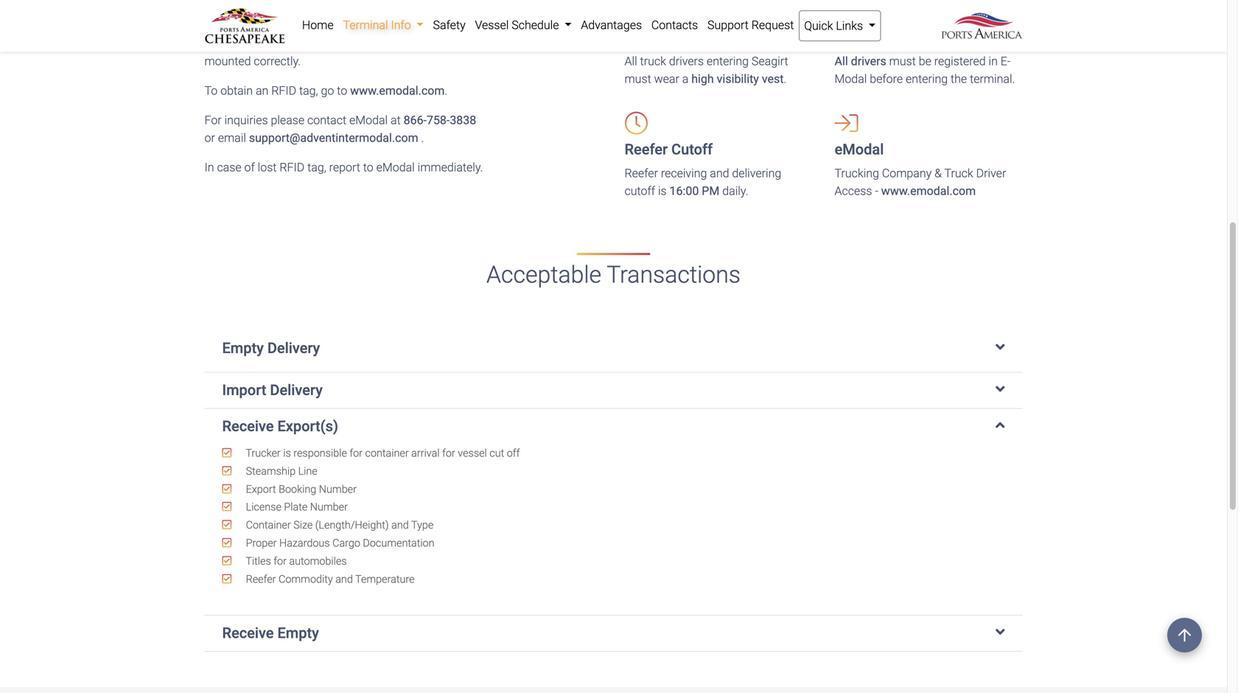Task type: locate. For each thing, give the bounding box(es) containing it.
0 horizontal spatial the
[[307, 36, 323, 50]]

for left the container
[[350, 447, 363, 459]]

drivers up high
[[669, 54, 704, 68]]

delivery up "export(s)"
[[270, 381, 323, 399]]

2 horizontal spatial must
[[890, 54, 917, 68]]

1 vertical spatial reefer
[[625, 166, 658, 180]]

the
[[307, 36, 323, 50], [951, 72, 968, 86]]

for
[[205, 113, 222, 127]]

0 horizontal spatial must
[[452, 36, 479, 50]]

receive
[[222, 418, 274, 435], [222, 625, 274, 642]]

safety inside safety link
[[433, 18, 466, 32]]

tag, left the report
[[308, 160, 327, 174]]

1 horizontal spatial a
[[683, 72, 689, 86]]

1 horizontal spatial empty
[[278, 625, 319, 642]]

www.emodal.com down &
[[882, 184, 976, 198]]

company
[[883, 166, 932, 180]]

the down home
[[307, 36, 323, 50]]

import delivery
[[222, 381, 323, 399]]

number for export booking number
[[319, 483, 357, 495]]

import delivery link
[[222, 381, 1005, 399]]

1 horizontal spatial for
[[350, 447, 363, 459]]

0 horizontal spatial a
[[509, 36, 515, 50]]

2 horizontal spatial entering
[[906, 72, 948, 86]]

cut
[[490, 447, 505, 459]]

receive export(s) link
[[222, 418, 1005, 435]]

for right titles
[[274, 555, 287, 568]]

rfid inside each truck entering the seagirt marine terminal must have a valid rfid tag mounted correctly.
[[545, 36, 570, 50]]

reefer inside tab list
[[246, 573, 276, 586]]

0 horizontal spatial entering
[[262, 36, 304, 50]]

terminal up "marine"
[[343, 18, 388, 32]]

container size (length/height) and type
[[243, 519, 434, 531]]

2 vertical spatial must
[[625, 72, 652, 86]]

1 vertical spatial truck
[[641, 54, 667, 68]]

angle down image for import delivery
[[996, 381, 1005, 396]]

1 vertical spatial entering
[[707, 54, 749, 68]]

automobiles
[[289, 555, 347, 568]]

obtain
[[221, 84, 253, 98]]

number for license plate number
[[310, 501, 348, 513]]

1 horizontal spatial www.emodal.com link
[[882, 184, 976, 198]]

2 receive from the top
[[222, 625, 274, 642]]

pm
[[702, 184, 720, 198]]

1 all from the left
[[625, 54, 638, 68]]

1 vertical spatial www.emodal.com link
[[882, 184, 976, 198]]

the down registered
[[951, 72, 968, 86]]

each
[[205, 36, 230, 50]]

1 drivers from the left
[[669, 54, 704, 68]]

1 vertical spatial the
[[951, 72, 968, 86]]

angle down image for empty delivery
[[996, 339, 1005, 354]]

rfid right lost
[[280, 160, 305, 174]]

support@adventintermodal.com link
[[249, 131, 421, 145]]

0 horizontal spatial seagirt
[[326, 36, 363, 50]]

1 vertical spatial angle down image
[[996, 381, 1005, 396]]

0 vertical spatial the
[[307, 36, 323, 50]]

1 horizontal spatial is
[[659, 184, 667, 198]]

advantages
[[581, 18, 642, 32]]

1 horizontal spatial the
[[951, 72, 968, 86]]

a
[[509, 36, 515, 50], [683, 72, 689, 86]]

proper
[[246, 537, 277, 550]]

0 horizontal spatial to
[[337, 84, 347, 98]]

container
[[246, 519, 291, 531]]

correctly.
[[254, 54, 301, 68]]

seagirt inside the all truck drivers entering seagirt must wear a
[[752, 54, 789, 68]]

to obtain an rfid tag, go to www.emodal.com .
[[205, 84, 448, 98]]

high
[[692, 72, 714, 86]]

2 drivers from the left
[[851, 54, 887, 68]]

0 horizontal spatial all
[[625, 54, 638, 68]]

emodal up the trucking
[[835, 141, 884, 158]]

0 horizontal spatial www.emodal.com link
[[350, 84, 445, 98]]

and down automobiles
[[336, 573, 353, 586]]

license
[[246, 501, 282, 513]]

0 horizontal spatial terminal
[[343, 18, 388, 32]]

drivers registration
[[835, 29, 961, 46]]

delivering
[[733, 166, 782, 180]]

www.emodal.com link for emodal
[[882, 184, 976, 198]]

3 angle down image from the top
[[996, 625, 1005, 639]]

to right the report
[[363, 160, 374, 174]]

1 horizontal spatial seagirt
[[752, 54, 789, 68]]

www.emodal.com link up 'at'
[[350, 84, 445, 98]]

and up "pm"
[[710, 166, 730, 180]]

vest right visibility
[[762, 72, 784, 86]]

all up modal
[[835, 54, 849, 68]]

must left wear
[[625, 72, 652, 86]]

0 vertical spatial to
[[337, 84, 347, 98]]

drivers
[[669, 54, 704, 68], [851, 54, 887, 68]]

1 vertical spatial number
[[310, 501, 348, 513]]

booking
[[279, 483, 317, 495]]

angle down image inside receive empty link
[[996, 625, 1005, 639]]

go
[[321, 84, 334, 98]]

angle down image
[[996, 418, 1005, 432]]

and inside reefer receiving and delivering cutoff is
[[710, 166, 730, 180]]

must left be
[[890, 54, 917, 68]]

1 horizontal spatial to
[[363, 160, 374, 174]]

emodal left 'at'
[[350, 113, 388, 127]]

0 horizontal spatial empty
[[222, 339, 264, 357]]

trucker is responsible for container arrival for vessel cut off
[[243, 447, 520, 459]]

0 vertical spatial delivery
[[268, 339, 320, 357]]

0 vertical spatial rfid
[[545, 36, 570, 50]]

www.emodal.com link down &
[[882, 184, 976, 198]]

0 vertical spatial www.emodal.com link
[[350, 84, 445, 98]]

1 horizontal spatial truck
[[641, 54, 667, 68]]

1 vertical spatial must
[[890, 54, 917, 68]]

0 vertical spatial angle down image
[[996, 339, 1005, 354]]

1 horizontal spatial .
[[445, 84, 448, 98]]

receive down titles
[[222, 625, 274, 642]]

0 vertical spatial reefer
[[625, 141, 668, 158]]

1 vertical spatial terminal
[[404, 36, 449, 50]]

2 all from the left
[[835, 54, 849, 68]]

0 vertical spatial a
[[509, 36, 515, 50]]

links
[[837, 19, 864, 33]]

container
[[365, 447, 409, 459]]

is up steamship line on the left of page
[[283, 447, 291, 459]]

emodal inside for inquiries please contact emodal at 866-758-3838 or email support@adventintermodal.com .
[[350, 113, 388, 127]]

rfid right an
[[272, 84, 297, 98]]

a left high
[[683, 72, 689, 86]]

angle down image
[[996, 339, 1005, 354], [996, 381, 1005, 396], [996, 625, 1005, 639]]

receive for receive export(s)
[[222, 418, 274, 435]]

be
[[919, 54, 932, 68]]

to
[[337, 84, 347, 98], [363, 160, 374, 174]]

titles for automobiles
[[243, 555, 347, 568]]

rfid left tag at the top left of the page
[[545, 36, 570, 50]]

all inside the all truck drivers entering seagirt must wear a
[[625, 54, 638, 68]]

2 vertical spatial reefer
[[246, 573, 276, 586]]

to right "go"
[[337, 84, 347, 98]]

reefer commodity and temperature
[[243, 573, 415, 586]]

1 vertical spatial www.emodal.com
[[882, 184, 976, 198]]

schedule
[[512, 18, 559, 32]]

receive empty
[[222, 625, 319, 642]]

all truck drivers entering seagirt must wear a
[[625, 54, 789, 86]]

1 vertical spatial is
[[283, 447, 291, 459]]

1 vertical spatial seagirt
[[752, 54, 789, 68]]

. up 866-758-3838 link
[[445, 84, 448, 98]]

safety down user hard hat image
[[625, 29, 667, 46]]

0 vertical spatial emodal
[[350, 113, 388, 127]]

angle down image inside import delivery link
[[996, 381, 1005, 396]]

0 vertical spatial entering
[[262, 36, 304, 50]]

vest up the all truck drivers entering seagirt must wear a
[[671, 29, 698, 46]]

go to top image
[[1168, 618, 1203, 653]]

drivers inside the all truck drivers entering seagirt must wear a
[[669, 54, 704, 68]]

tab list
[[205, 325, 1023, 652]]

advantages link
[[577, 10, 647, 40]]

0 vertical spatial and
[[710, 166, 730, 180]]

1 vertical spatial a
[[683, 72, 689, 86]]

1 horizontal spatial terminal
[[404, 36, 449, 50]]

angle down image inside empty delivery link
[[996, 339, 1005, 354]]

terminal down info
[[404, 36, 449, 50]]

seagirt for the
[[326, 36, 363, 50]]

0 vertical spatial number
[[319, 483, 357, 495]]

reefer inside reefer receiving and delivering cutoff is
[[625, 166, 658, 180]]

seagirt
[[326, 36, 363, 50], [752, 54, 789, 68]]

0 horizontal spatial safety
[[433, 18, 466, 32]]

0 vertical spatial seagirt
[[326, 36, 363, 50]]

for right arrival
[[443, 447, 456, 459]]

1 vertical spatial delivery
[[270, 381, 323, 399]]

reefer
[[625, 141, 668, 158], [625, 166, 658, 180], [246, 573, 276, 586]]

0 vertical spatial is
[[659, 184, 667, 198]]

export
[[246, 483, 276, 495]]

758-
[[427, 113, 450, 127]]

seagirt inside each truck entering the seagirt marine terminal must have a valid rfid tag mounted correctly.
[[326, 36, 363, 50]]

a left valid
[[509, 36, 515, 50]]

and for temperature
[[336, 573, 353, 586]]

drivers up before
[[851, 54, 887, 68]]

0 horizontal spatial is
[[283, 447, 291, 459]]

tab list containing empty delivery
[[205, 325, 1023, 652]]

1 vertical spatial receive
[[222, 625, 274, 642]]

terminal inside each truck entering the seagirt marine terminal must have a valid rfid tag mounted correctly.
[[404, 36, 449, 50]]

tag, left "go"
[[299, 84, 318, 98]]

0 vertical spatial vest
[[671, 29, 698, 46]]

must inside each truck entering the seagirt marine terminal must have a valid rfid tag mounted correctly.
[[452, 36, 479, 50]]

2 horizontal spatial and
[[710, 166, 730, 180]]

2 vertical spatial angle down image
[[996, 625, 1005, 639]]

access
[[835, 184, 873, 198]]

0 horizontal spatial and
[[336, 573, 353, 586]]

in case of lost rfid tag, report to emodal immediately.
[[205, 160, 483, 174]]

seagirt up high visibility vest .
[[752, 54, 789, 68]]

receive for receive empty
[[222, 625, 274, 642]]

0 horizontal spatial drivers
[[669, 54, 704, 68]]

1 horizontal spatial safety
[[625, 29, 667, 46]]

receive up trucker on the bottom left of page
[[222, 418, 274, 435]]

emodal down 'at'
[[377, 160, 415, 174]]

www.emodal.com up 'at'
[[350, 84, 445, 98]]

truck up wear
[[641, 54, 667, 68]]

truck inside each truck entering the seagirt marine terminal must have a valid rfid tag mounted correctly.
[[233, 36, 259, 50]]

and up documentation
[[392, 519, 409, 531]]

0 vertical spatial must
[[452, 36, 479, 50]]

vessel schedule link
[[471, 10, 577, 40]]

emodal
[[350, 113, 388, 127], [835, 141, 884, 158], [377, 160, 415, 174]]

1 receive from the top
[[222, 418, 274, 435]]

0 horizontal spatial for
[[274, 555, 287, 568]]

entering inside each truck entering the seagirt marine terminal must have a valid rfid tag mounted correctly.
[[262, 36, 304, 50]]

1 horizontal spatial drivers
[[851, 54, 887, 68]]

seagirt down home
[[326, 36, 363, 50]]

www.emodal.com
[[350, 84, 445, 98], [882, 184, 976, 198]]

1 vertical spatial to
[[363, 160, 374, 174]]

entering down be
[[906, 72, 948, 86]]

safety left vessel
[[433, 18, 466, 32]]

steamship
[[246, 465, 296, 477]]

receive export(s)
[[222, 418, 339, 435]]

2 vertical spatial and
[[336, 573, 353, 586]]

before
[[870, 72, 903, 86]]

1 horizontal spatial all
[[835, 54, 849, 68]]

empty up the import
[[222, 339, 264, 357]]

export booking number
[[243, 483, 357, 495]]

0 vertical spatial tag,
[[299, 84, 318, 98]]

0 horizontal spatial .
[[421, 131, 424, 145]]

safety vest
[[625, 29, 698, 46]]

proper hazardous cargo documentation
[[243, 537, 435, 550]]

1 vertical spatial empty
[[278, 625, 319, 642]]

home
[[302, 18, 334, 32]]

0 horizontal spatial truck
[[233, 36, 259, 50]]

all for all drivers
[[835, 54, 849, 68]]

entering up correctly.
[[262, 36, 304, 50]]

0 vertical spatial truck
[[233, 36, 259, 50]]

2 vertical spatial entering
[[906, 72, 948, 86]]

1 horizontal spatial must
[[625, 72, 652, 86]]

0 vertical spatial www.emodal.com
[[350, 84, 445, 98]]

delivery
[[268, 339, 320, 357], [270, 381, 323, 399]]

off
[[507, 447, 520, 459]]

truck for all
[[641, 54, 667, 68]]

truck up mounted on the top of the page
[[233, 36, 259, 50]]

terminal
[[343, 18, 388, 32], [404, 36, 449, 50]]

www.emodal.com link for each truck entering the seagirt marine terminal must have a valid rfid tag mounted correctly.
[[350, 84, 445, 98]]

1 horizontal spatial entering
[[707, 54, 749, 68]]

acceptable transactions
[[487, 261, 741, 289]]

(length/height)
[[315, 519, 389, 531]]

0 vertical spatial receive
[[222, 418, 274, 435]]

support request link
[[703, 10, 799, 40]]

or
[[205, 131, 215, 145]]

all down safety vest
[[625, 54, 638, 68]]

case
[[217, 160, 242, 174]]

1 angle down image from the top
[[996, 339, 1005, 354]]

truck inside the all truck drivers entering seagirt must wear a
[[641, 54, 667, 68]]

entering up visibility
[[707, 54, 749, 68]]

1 vertical spatial vest
[[762, 72, 784, 86]]

2 horizontal spatial .
[[784, 72, 787, 86]]

866-
[[404, 113, 427, 127]]

2 angle down image from the top
[[996, 381, 1005, 396]]

rfid
[[545, 36, 570, 50], [272, 84, 297, 98], [280, 160, 305, 174]]

request
[[752, 18, 795, 32]]

. right visibility
[[784, 72, 787, 86]]

contacts
[[652, 18, 698, 32]]

must left have
[[452, 36, 479, 50]]

to
[[205, 84, 218, 98]]

1 vertical spatial and
[[392, 519, 409, 531]]

empty down commodity
[[278, 625, 319, 642]]

. down 866-
[[421, 131, 424, 145]]

.
[[784, 72, 787, 86], [445, 84, 448, 98], [421, 131, 424, 145]]

delivery up "import delivery"
[[268, 339, 320, 357]]

is left 16:00
[[659, 184, 667, 198]]

a inside each truck entering the seagirt marine terminal must have a valid rfid tag mounted correctly.
[[509, 36, 515, 50]]

2 vertical spatial emodal
[[377, 160, 415, 174]]



Task type: vqa. For each thing, say whether or not it's contained in the screenshot.
"of"
yes



Task type: describe. For each thing, give the bounding box(es) containing it.
size
[[294, 519, 313, 531]]

reefer for reefer receiving and delivering cutoff is
[[625, 166, 658, 180]]

16:00
[[670, 184, 699, 198]]

terminal.
[[971, 72, 1016, 86]]

quick
[[805, 19, 834, 33]]

&
[[935, 166, 942, 180]]

2 horizontal spatial for
[[443, 447, 456, 459]]

entering inside must be registered in e- modal before entering the terminal.
[[906, 72, 948, 86]]

line
[[298, 465, 318, 477]]

commodity
[[279, 573, 333, 586]]

for inquiries please contact emodal at 866-758-3838 or email support@adventintermodal.com .
[[205, 113, 477, 145]]

0 horizontal spatial vest
[[671, 29, 698, 46]]

high visibility vest .
[[692, 72, 787, 86]]

all for all truck drivers entering seagirt must wear a
[[625, 54, 638, 68]]

reefer for reefer cutoff
[[625, 141, 668, 158]]

1 vertical spatial tag,
[[308, 160, 327, 174]]

cutoff
[[625, 184, 656, 198]]

0 vertical spatial terminal
[[343, 18, 388, 32]]

seagirt for entering
[[752, 54, 789, 68]]

cargo
[[333, 537, 361, 550]]

the inside must be registered in e- modal before entering the terminal.
[[951, 72, 968, 86]]

registered
[[935, 54, 986, 68]]

contact
[[308, 113, 347, 127]]

empty delivery link
[[222, 339, 1005, 357]]

0 vertical spatial empty
[[222, 339, 264, 357]]

terminal info
[[343, 18, 414, 32]]

reefer for reefer commodity and temperature
[[246, 573, 276, 586]]

1 horizontal spatial vest
[[762, 72, 784, 86]]

valid
[[518, 36, 542, 50]]

-
[[876, 184, 879, 198]]

must inside the all truck drivers entering seagirt must wear a
[[625, 72, 652, 86]]

1 horizontal spatial and
[[392, 519, 409, 531]]

marine
[[366, 36, 401, 50]]

registration
[[885, 29, 961, 46]]

2 vertical spatial rfid
[[280, 160, 305, 174]]

immediately.
[[418, 160, 483, 174]]

of
[[244, 160, 255, 174]]

have
[[482, 36, 506, 50]]

empty delivery
[[222, 339, 320, 357]]

hazardous
[[279, 537, 330, 550]]

is inside reefer receiving and delivering cutoff is
[[659, 184, 667, 198]]

lost
[[258, 160, 277, 174]]

import
[[222, 381, 266, 399]]

in
[[205, 160, 214, 174]]

truck for each
[[233, 36, 259, 50]]

inquiries
[[225, 113, 268, 127]]

quick links
[[805, 19, 866, 33]]

an
[[256, 84, 269, 98]]

safety for safety
[[433, 18, 466, 32]]

vessel
[[475, 18, 509, 32]]

e-
[[1001, 54, 1011, 68]]

1 vertical spatial emodal
[[835, 141, 884, 158]]

quick links link
[[799, 10, 882, 41]]

wear
[[655, 72, 680, 86]]

vessel schedule
[[475, 18, 562, 32]]

modal
[[835, 72, 867, 86]]

user hard hat image
[[625, 0, 646, 23]]

support@adventintermodal.com
[[249, 131, 419, 145]]

please
[[271, 113, 305, 127]]

0 horizontal spatial www.emodal.com
[[350, 84, 445, 98]]

terminal info link
[[339, 10, 429, 40]]

arrival
[[412, 447, 440, 459]]

trucking
[[835, 166, 880, 180]]

16:00 pm daily.
[[670, 184, 749, 198]]

transactions
[[607, 261, 741, 289]]

mounted
[[205, 54, 251, 68]]

acceptable
[[487, 261, 602, 289]]

export(s)
[[278, 418, 339, 435]]

angle down image for receive empty
[[996, 625, 1005, 639]]

in
[[989, 54, 998, 68]]

home link
[[298, 10, 339, 40]]

delivery for empty delivery
[[268, 339, 320, 357]]

1 vertical spatial rfid
[[272, 84, 297, 98]]

info
[[391, 18, 411, 32]]

tag
[[573, 36, 589, 50]]

and for delivering
[[710, 166, 730, 180]]

each truck entering the seagirt marine terminal must have a valid rfid tag mounted correctly.
[[205, 36, 589, 68]]

delivery for import delivery
[[270, 381, 323, 399]]

the inside each truck entering the seagirt marine terminal must have a valid rfid tag mounted correctly.
[[307, 36, 323, 50]]

responsible
[[294, 447, 347, 459]]

drivers
[[835, 29, 882, 46]]

license plate number
[[243, 501, 348, 513]]

vessel
[[458, 447, 487, 459]]

a inside the all truck drivers entering seagirt must wear a
[[683, 72, 689, 86]]

trucking company & truck driver access -
[[835, 166, 1007, 198]]

daily.
[[723, 184, 749, 198]]

. inside for inquiries please contact emodal at 866-758-3838 or email support@adventintermodal.com .
[[421, 131, 424, 145]]

entering inside the all truck drivers entering seagirt must wear a
[[707, 54, 749, 68]]

must be registered in e- modal before entering the terminal.
[[835, 54, 1016, 86]]

at
[[391, 113, 401, 127]]

titles
[[246, 555, 271, 568]]

email
[[218, 131, 246, 145]]

plate
[[284, 501, 308, 513]]

temperature
[[355, 573, 415, 586]]

safety link
[[429, 10, 471, 40]]

support request
[[708, 18, 795, 32]]

type
[[411, 519, 434, 531]]

must inside must be registered in e- modal before entering the terminal.
[[890, 54, 917, 68]]

reefer cutoff
[[625, 141, 713, 158]]

1 horizontal spatial www.emodal.com
[[882, 184, 976, 198]]

safety for safety vest
[[625, 29, 667, 46]]



